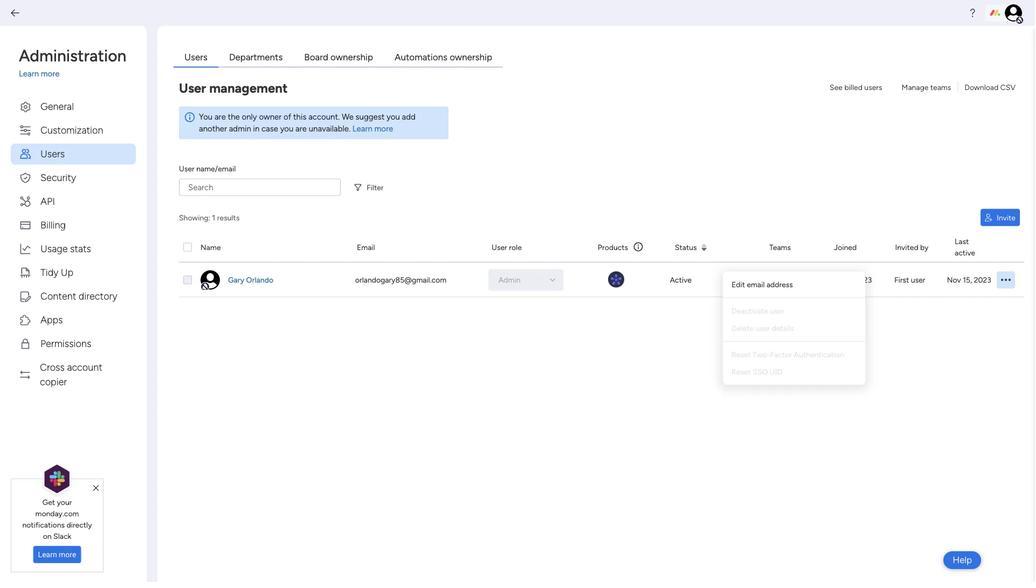 Task type: locate. For each thing, give the bounding box(es) containing it.
permissions
[[40, 338, 91, 350]]

reset left two-
[[732, 350, 751, 359]]

user name/email
[[179, 164, 236, 173]]

more for learn more button
[[59, 550, 76, 559]]

2 2023 from the left
[[974, 276, 991, 285]]

monday.com
[[35, 509, 79, 518]]

1 2023 from the left
[[855, 276, 872, 285]]

2023 right 15,
[[974, 276, 991, 285]]

1 vertical spatial learn more
[[38, 550, 76, 559]]

user inside "menu item"
[[756, 324, 770, 333]]

you are the only owner of this account. we suggest you add another admin in case you are unavailable.
[[199, 112, 416, 134]]

reset two-factor authentication menu item
[[732, 348, 857, 361]]

more
[[41, 69, 60, 79], [375, 124, 393, 134], [59, 550, 76, 559]]

more down slack
[[59, 550, 76, 559]]

0 horizontal spatial 2023
[[855, 276, 872, 285]]

more for the right the learn more link
[[375, 124, 393, 134]]

1 vertical spatial learn more link
[[353, 124, 393, 134]]

learn down "on"
[[38, 550, 57, 559]]

we
[[342, 112, 354, 122]]

showing: 1 results
[[179, 213, 240, 222]]

another
[[199, 124, 227, 134]]

1 horizontal spatial learn more link
[[353, 124, 393, 134]]

authentication
[[794, 350, 844, 359]]

reset sso uid menu item
[[732, 366, 857, 379]]

1 vertical spatial you
[[280, 124, 294, 134]]

learn down suggest
[[353, 124, 373, 134]]

reset inside menu item
[[732, 367, 751, 377]]

1 vertical spatial users
[[40, 148, 65, 160]]

1 row from the top
[[179, 233, 1024, 263]]

details
[[772, 324, 794, 333]]

the
[[228, 112, 240, 122]]

you
[[199, 112, 213, 122]]

learn down administration
[[19, 69, 39, 79]]

teams
[[931, 82, 951, 92]]

0 vertical spatial are
[[215, 112, 226, 122]]

learn more link down suggest
[[353, 124, 393, 134]]

0 vertical spatial gary orlando image
[[1005, 4, 1022, 22]]

user for delete
[[756, 324, 770, 333]]

0 vertical spatial learn
[[19, 69, 39, 79]]

learn inside administration learn more
[[19, 69, 39, 79]]

0 horizontal spatial nov
[[827, 276, 841, 285]]

permissions button
[[11, 333, 136, 355]]

nov for nov 14, 2023
[[827, 276, 841, 285]]

manage teams button
[[898, 78, 956, 96]]

1 horizontal spatial 2023
[[974, 276, 991, 285]]

2 vertical spatial learn
[[38, 550, 57, 559]]

1 reset from the top
[[732, 350, 751, 359]]

1 nov from the left
[[827, 276, 841, 285]]

owner
[[259, 112, 282, 122]]

admin
[[499, 276, 520, 285]]

active
[[955, 248, 975, 257]]

1 vertical spatial gary orlando image
[[201, 270, 220, 290]]

more down administration
[[41, 69, 60, 79]]

users up security
[[40, 148, 65, 160]]

0 horizontal spatial gary orlando image
[[201, 270, 220, 290]]

0 vertical spatial more
[[41, 69, 60, 79]]

1 horizontal spatial nov
[[947, 276, 961, 285]]

departments link
[[218, 47, 293, 68]]

1 ownership from the left
[[331, 51, 373, 63]]

gary orlando image left gary
[[201, 270, 220, 290]]

content
[[40, 291, 76, 302]]

are left the the
[[215, 112, 226, 122]]

first
[[895, 276, 909, 285]]

1 vertical spatial user
[[770, 307, 784, 316]]

1 vertical spatial reset
[[732, 367, 751, 377]]

more down suggest
[[375, 124, 393, 134]]

2023 for nov 15, 2023
[[974, 276, 991, 285]]

edit
[[732, 280, 745, 289]]

1 vertical spatial more
[[375, 124, 393, 134]]

user for user name/email
[[179, 164, 195, 173]]

grid containing last active
[[179, 233, 1024, 572]]

gary orlando
[[228, 276, 273, 285]]

your
[[57, 498, 72, 507]]

delete
[[732, 324, 754, 333]]

are
[[215, 112, 226, 122], [296, 124, 307, 134]]

v2 surface invite image
[[985, 214, 993, 221]]

1 horizontal spatial users
[[184, 51, 208, 63]]

2 ownership from the left
[[450, 51, 492, 63]]

learn more link down administration
[[19, 68, 136, 80]]

learn more down suggest
[[353, 124, 393, 134]]

invited by
[[895, 243, 929, 252]]

0 vertical spatial users
[[184, 51, 208, 63]]

1 vertical spatial learn
[[353, 124, 373, 134]]

learn more down slack
[[38, 550, 76, 559]]

api button
[[11, 191, 136, 212]]

user right the first
[[911, 276, 926, 285]]

email
[[747, 280, 765, 289]]

this
[[293, 112, 307, 122]]

csv
[[1001, 82, 1016, 92]]

you
[[387, 112, 400, 122], [280, 124, 294, 134]]

2 row from the top
[[179, 263, 1024, 297]]

learn more inside learn more button
[[38, 550, 76, 559]]

user inside row
[[492, 243, 507, 252]]

2 vertical spatial more
[[59, 550, 76, 559]]

user left name/email
[[179, 164, 195, 173]]

last
[[955, 237, 969, 246]]

0 vertical spatial learn more
[[353, 124, 393, 134]]

billing
[[40, 219, 66, 231]]

ownership right the automations
[[450, 51, 492, 63]]

1 vertical spatial are
[[296, 124, 307, 134]]

cross
[[40, 362, 65, 373]]

grid
[[179, 233, 1024, 572]]

apps button
[[11, 310, 136, 331]]

users link
[[174, 47, 218, 68]]

1 horizontal spatial learn more
[[353, 124, 393, 134]]

learn for learn more button
[[38, 550, 57, 559]]

0 vertical spatial user
[[911, 276, 926, 285]]

0 vertical spatial reset
[[732, 350, 751, 359]]

factor
[[770, 350, 792, 359]]

departments
[[229, 51, 283, 63]]

help button
[[944, 552, 981, 569]]

0 horizontal spatial users
[[40, 148, 65, 160]]

get
[[42, 498, 55, 507]]

nov left 15,
[[947, 276, 961, 285]]

reset for reset sso uid
[[732, 367, 751, 377]]

users
[[865, 82, 882, 92]]

address
[[767, 280, 793, 289]]

are down this
[[296, 124, 307, 134]]

0 horizontal spatial ownership
[[331, 51, 373, 63]]

reset
[[732, 350, 751, 359], [732, 367, 751, 377]]

0 vertical spatial you
[[387, 112, 400, 122]]

more inside button
[[59, 550, 76, 559]]

delete user details menu item
[[732, 322, 857, 335]]

1 horizontal spatial ownership
[[450, 51, 492, 63]]

row
[[179, 233, 1024, 263], [179, 263, 1024, 297]]

billed
[[845, 82, 863, 92]]

invite button
[[981, 209, 1020, 226]]

nov left 14,
[[827, 276, 841, 285]]

14,
[[843, 276, 853, 285]]

user for deactivate
[[770, 307, 784, 316]]

ownership for board ownership
[[331, 51, 373, 63]]

user inside row
[[911, 276, 926, 285]]

user down users link
[[179, 80, 206, 96]]

0 vertical spatial learn more link
[[19, 68, 136, 80]]

user left role
[[492, 243, 507, 252]]

copier
[[40, 376, 67, 388]]

reset for reset two-factor authentication
[[732, 350, 751, 359]]

users up the user management
[[184, 51, 208, 63]]

gary orlando link
[[226, 275, 275, 286]]

0 vertical spatial user
[[179, 80, 206, 96]]

2 vertical spatial user
[[492, 243, 507, 252]]

see billed users button
[[826, 78, 887, 96]]

you left add
[[387, 112, 400, 122]]

1 horizontal spatial gary orlando image
[[1005, 4, 1022, 22]]

gary orlando image right help image
[[1005, 4, 1022, 22]]

ownership right board
[[331, 51, 373, 63]]

learn
[[19, 69, 39, 79], [353, 124, 373, 134], [38, 550, 57, 559]]

gary orlando image
[[1005, 4, 1022, 22], [201, 270, 220, 290]]

management
[[209, 80, 288, 96]]

users
[[184, 51, 208, 63], [40, 148, 65, 160]]

reset left sso
[[732, 367, 751, 377]]

learn inside button
[[38, 550, 57, 559]]

you down of
[[280, 124, 294, 134]]

download csv
[[965, 82, 1016, 92]]

filter
[[367, 183, 384, 192]]

learn more link
[[19, 68, 136, 80], [353, 124, 393, 134]]

ownership
[[331, 51, 373, 63], [450, 51, 492, 63]]

2023 right 14,
[[855, 276, 872, 285]]

reset two-factor authentication
[[732, 350, 844, 359]]

user for first
[[911, 276, 926, 285]]

user down the deactivate user
[[756, 324, 770, 333]]

1 vertical spatial user
[[179, 164, 195, 173]]

case
[[262, 124, 278, 134]]

reset inside menu item
[[732, 350, 751, 359]]

2 vertical spatial user
[[756, 324, 770, 333]]

admin
[[229, 124, 251, 134]]

0 horizontal spatial learn more
[[38, 550, 76, 559]]

email
[[357, 243, 375, 252]]

learn more for learn more button
[[38, 550, 76, 559]]

users inside users button
[[40, 148, 65, 160]]

2 reset from the top
[[732, 367, 751, 377]]

row containing gary orlando
[[179, 263, 1024, 297]]

2 nov from the left
[[947, 276, 961, 285]]

nov for nov 15, 2023
[[947, 276, 961, 285]]

suggest
[[356, 112, 385, 122]]

user up "details"
[[770, 307, 784, 316]]

user inside menu item
[[770, 307, 784, 316]]

cross account copier button
[[11, 357, 136, 393]]



Task type: vqa. For each thing, say whether or not it's contained in the screenshot.
Reset SSO UID Menu Item
yes



Task type: describe. For each thing, give the bounding box(es) containing it.
customization button
[[11, 120, 136, 141]]

role
[[509, 243, 522, 252]]

general button
[[11, 96, 136, 117]]

nov 15, 2023
[[947, 276, 991, 285]]

gary
[[228, 276, 244, 285]]

unavailable.
[[309, 124, 351, 134]]

orlandogary85@gmail.com
[[355, 276, 447, 285]]

dapulse x slim image
[[93, 484, 99, 493]]

manage teams
[[902, 82, 951, 92]]

download csv button
[[960, 78, 1020, 96]]

1 horizontal spatial you
[[387, 112, 400, 122]]

row containing last active
[[179, 233, 1024, 263]]

board ownership
[[304, 51, 373, 63]]

users button
[[11, 144, 136, 165]]

security button
[[11, 167, 136, 188]]

0 horizontal spatial you
[[280, 124, 294, 134]]

usage stats
[[40, 243, 91, 255]]

more inside administration learn more
[[41, 69, 60, 79]]

invite
[[997, 213, 1016, 222]]

add or edit team image
[[766, 272, 782, 288]]

filter button
[[352, 179, 390, 196]]

administration
[[19, 46, 126, 65]]

content directory
[[40, 291, 117, 302]]

15,
[[963, 276, 972, 285]]

ownership for automations ownership
[[450, 51, 492, 63]]

status
[[675, 243, 697, 252]]

content directory button
[[11, 286, 136, 307]]

name
[[201, 243, 221, 252]]

help image
[[967, 8, 978, 18]]

add
[[402, 112, 416, 122]]

learn for the right the learn more link
[[353, 124, 373, 134]]

edit email address
[[732, 280, 793, 289]]

users inside users link
[[184, 51, 208, 63]]

directly
[[67, 520, 92, 529]]

tidy
[[40, 267, 58, 278]]

directory
[[79, 291, 117, 302]]

security
[[40, 172, 76, 184]]

general
[[40, 101, 74, 112]]

sso
[[753, 367, 768, 377]]

see
[[830, 82, 843, 92]]

manage
[[902, 82, 929, 92]]

automations ownership
[[395, 51, 492, 63]]

by
[[920, 243, 929, 252]]

help
[[953, 555, 972, 566]]

0 horizontal spatial learn more link
[[19, 68, 136, 80]]

name/email
[[196, 164, 236, 173]]

reset sso uid
[[732, 367, 782, 377]]

back to workspace image
[[10, 8, 20, 18]]

apps
[[40, 314, 63, 326]]

tidy up button
[[11, 262, 136, 283]]

learn more button
[[33, 546, 81, 563]]

Search text field
[[179, 179, 341, 196]]

billing button
[[11, 215, 136, 236]]

up
[[61, 267, 73, 278]]

two-
[[753, 350, 770, 359]]

stats
[[70, 243, 91, 255]]

active
[[670, 276, 692, 285]]

see billed users
[[830, 82, 882, 92]]

automations
[[395, 51, 448, 63]]

user for user role
[[492, 243, 507, 252]]

cross account copier
[[40, 362, 102, 388]]

of
[[284, 112, 291, 122]]

2023 for nov 14, 2023
[[855, 276, 872, 285]]

administration learn more
[[19, 46, 126, 79]]

0 horizontal spatial are
[[215, 112, 226, 122]]

usage
[[40, 243, 68, 255]]

invited
[[895, 243, 919, 252]]

deactivate user menu item
[[732, 305, 857, 318]]

account
[[67, 362, 102, 373]]

v2 ellipsis image
[[1001, 275, 1011, 285]]

automations ownership link
[[384, 47, 503, 68]]

joined
[[834, 243, 857, 252]]

teams
[[769, 243, 791, 252]]

deactivate user
[[732, 307, 784, 316]]

learn more for the right the learn more link
[[353, 124, 393, 134]]

products
[[598, 243, 628, 252]]

user for user management
[[179, 80, 206, 96]]

1 horizontal spatial are
[[296, 124, 307, 134]]

user management
[[179, 80, 288, 96]]

orlando
[[246, 276, 273, 285]]

slack
[[53, 532, 71, 541]]

deactivate
[[732, 307, 768, 316]]

1
[[212, 213, 215, 222]]

only
[[242, 112, 257, 122]]

showing:
[[179, 213, 210, 222]]

last active
[[955, 237, 975, 257]]

board ownership link
[[293, 47, 384, 68]]

first user
[[895, 276, 926, 285]]

download
[[965, 82, 999, 92]]

account.
[[308, 112, 340, 122]]

usage stats button
[[11, 239, 136, 260]]



